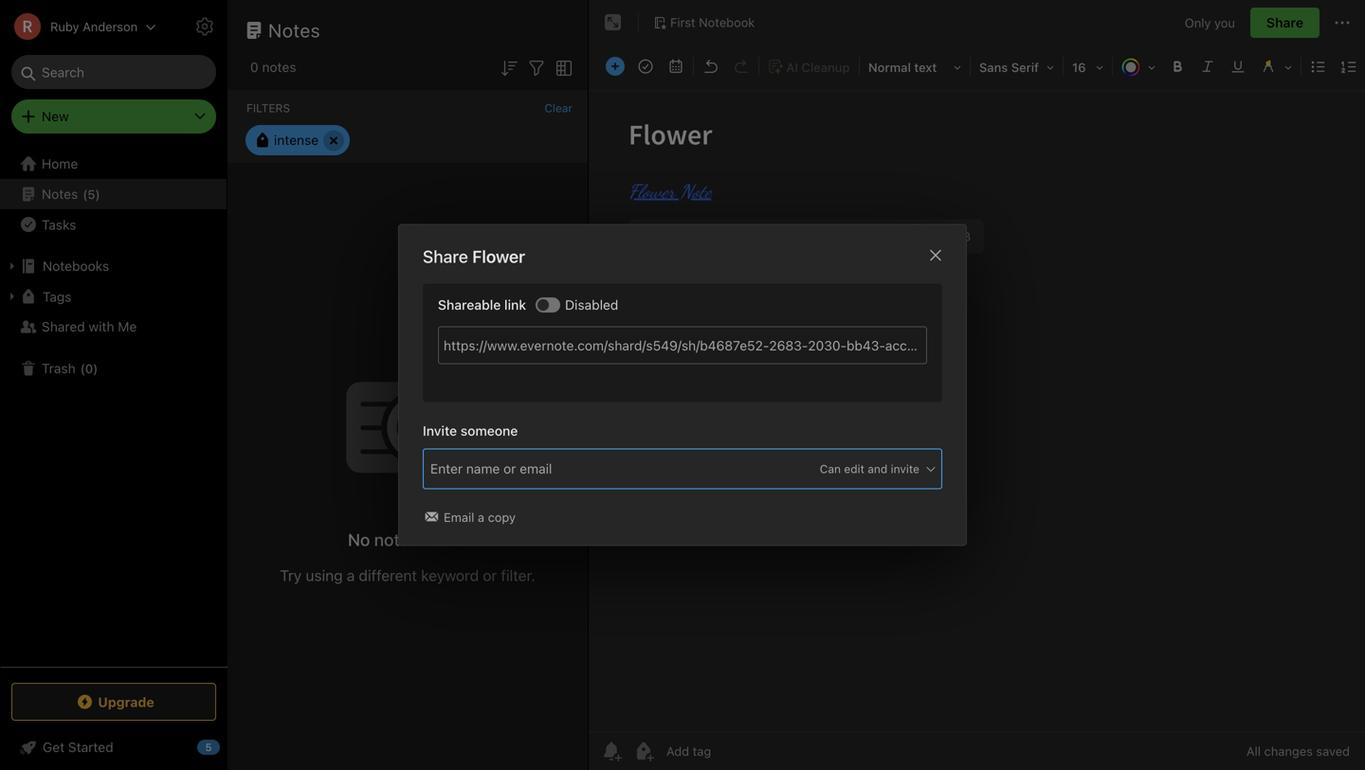 Task type: vqa. For each thing, say whether or not it's contained in the screenshot.
Grocery
no



Task type: describe. For each thing, give the bounding box(es) containing it.
calendar event image
[[663, 53, 689, 80]]

expand note image
[[602, 11, 625, 34]]

no
[[348, 530, 370, 550]]

underline image
[[1225, 53, 1252, 80]]

expand notebooks image
[[5, 259, 20, 274]]

Note Editor text field
[[589, 91, 1365, 732]]

add tag image
[[632, 740, 655, 763]]

undo image
[[698, 53, 724, 80]]

heading level image
[[862, 53, 968, 80]]

Shared URL text field
[[438, 327, 927, 365]]

shared link switcher image
[[538, 300, 549, 311]]

home link
[[0, 149, 228, 179]]

notebook
[[699, 15, 755, 29]]

notes for notes ( 5 )
[[42, 186, 78, 202]]

saved
[[1316, 745, 1350, 759]]

tree containing home
[[0, 149, 228, 667]]

only you
[[1185, 15, 1235, 30]]

tasks button
[[0, 210, 227, 240]]

expand tags image
[[5, 289, 20, 304]]

link
[[504, 297, 526, 313]]

me
[[118, 319, 137, 335]]

shared
[[42, 319, 85, 335]]

0 vertical spatial 0
[[250, 59, 259, 75]]

invite
[[423, 423, 457, 439]]

different
[[359, 567, 417, 585]]

5
[[88, 187, 95, 201]]

all
[[1247, 745, 1261, 759]]

trash ( 0 )
[[42, 361, 98, 376]]

found
[[422, 530, 467, 550]]

copy
[[488, 510, 516, 525]]

tasks
[[42, 217, 76, 233]]

notes for notes
[[268, 19, 321, 41]]

close image
[[924, 244, 947, 267]]

all changes saved
[[1247, 745, 1350, 759]]

you
[[1215, 15, 1235, 30]]

0 horizontal spatial a
[[347, 567, 355, 585]]

email a copy
[[444, 510, 516, 525]]

notes ( 5 )
[[42, 186, 100, 202]]

disabled
[[565, 297, 618, 313]]

email
[[444, 510, 474, 525]]

shared with me
[[42, 319, 137, 335]]

( for notes
[[83, 187, 88, 201]]

a inside 'button'
[[478, 510, 485, 525]]

notes for 0
[[262, 59, 296, 75]]

shareable link
[[438, 297, 526, 313]]

clear button
[[545, 101, 573, 115]]

intense
[[274, 132, 319, 148]]

numbered list image
[[1336, 53, 1362, 80]]

0 notes
[[250, 59, 296, 75]]

) for trash
[[93, 361, 98, 376]]

only
[[1185, 15, 1211, 30]]

try using a different keyword or filter.
[[280, 567, 535, 585]]

( for trash
[[80, 361, 85, 376]]

Select permission field
[[783, 461, 938, 478]]

keyword
[[421, 567, 479, 585]]

highlight image
[[1253, 53, 1299, 80]]



Task type: locate. For each thing, give the bounding box(es) containing it.
(
[[83, 187, 88, 201], [80, 361, 85, 376]]

1 vertical spatial 0
[[85, 361, 93, 376]]

share button
[[1251, 8, 1320, 38]]

Add tag field
[[429, 459, 656, 480]]

0 horizontal spatial notes
[[262, 59, 296, 75]]

notes up filters
[[262, 59, 296, 75]]

0 horizontal spatial 0
[[85, 361, 93, 376]]

tags
[[43, 289, 72, 305]]

insert image
[[601, 53, 630, 80]]

edit
[[844, 463, 865, 476]]

0 vertical spatial notes
[[268, 19, 321, 41]]

trash
[[42, 361, 76, 376]]

first notebook button
[[647, 9, 762, 36]]

upgrade
[[98, 695, 154, 710]]

) inside trash ( 0 )
[[93, 361, 98, 376]]

bulleted list image
[[1306, 53, 1332, 80]]

filter.
[[501, 567, 535, 585]]

0 vertical spatial (
[[83, 187, 88, 201]]

new
[[42, 109, 69, 124]]

a left copy in the left of the page
[[478, 510, 485, 525]]

( inside notes ( 5 )
[[83, 187, 88, 201]]

( inside trash ( 0 )
[[80, 361, 85, 376]]

notes for no
[[374, 530, 418, 550]]

1 vertical spatial )
[[93, 361, 98, 376]]

invite someone
[[423, 423, 518, 439]]

0 horizontal spatial share
[[423, 247, 468, 267]]

1 vertical spatial share
[[423, 247, 468, 267]]

can
[[820, 463, 841, 476]]

or
[[483, 567, 497, 585]]

0 inside trash ( 0 )
[[85, 361, 93, 376]]

note window element
[[589, 0, 1365, 771]]

a right 'using'
[[347, 567, 355, 585]]

share for share flower
[[423, 247, 468, 267]]

clear
[[545, 101, 573, 115]]

new button
[[11, 100, 216, 134]]

first notebook
[[670, 15, 755, 29]]

someone
[[461, 423, 518, 439]]

0 horizontal spatial notes
[[42, 186, 78, 202]]

bold image
[[1164, 53, 1191, 80]]

0 vertical spatial notes
[[262, 59, 296, 75]]

share flower
[[423, 247, 525, 267]]

share
[[1267, 15, 1304, 30], [423, 247, 468, 267]]

tree
[[0, 149, 228, 667]]

notes up the 0 notes
[[268, 19, 321, 41]]

notebooks link
[[0, 251, 227, 282]]

share inside button
[[1267, 15, 1304, 30]]

settings image
[[193, 15, 216, 38]]

) inside notes ( 5 )
[[95, 187, 100, 201]]

task image
[[632, 53, 659, 80]]

upgrade button
[[11, 684, 216, 722]]

) down home link
[[95, 187, 100, 201]]

font size image
[[1066, 53, 1110, 80]]

with
[[89, 319, 114, 335]]

1 horizontal spatial 0
[[250, 59, 259, 75]]

( right trash
[[80, 361, 85, 376]]

share left flower
[[423, 247, 468, 267]]

share for share
[[1267, 15, 1304, 30]]

)
[[95, 187, 100, 201], [93, 361, 98, 376]]

flower
[[472, 247, 525, 267]]

1 horizontal spatial notes
[[268, 19, 321, 41]]

notes
[[268, 19, 321, 41], [42, 186, 78, 202]]

None search field
[[25, 55, 203, 89]]

a
[[478, 510, 485, 525], [347, 567, 355, 585]]

tags button
[[0, 282, 227, 312]]

1 vertical spatial (
[[80, 361, 85, 376]]

1 horizontal spatial notes
[[374, 530, 418, 550]]

filters
[[247, 101, 290, 115]]

1 vertical spatial notes
[[374, 530, 418, 550]]

first
[[670, 15, 696, 29]]

try
[[280, 567, 302, 585]]

invite
[[891, 463, 920, 476]]

) for notes
[[95, 187, 100, 201]]

notes
[[262, 59, 296, 75], [374, 530, 418, 550]]

notes up different
[[374, 530, 418, 550]]

1 horizontal spatial a
[[478, 510, 485, 525]]

0 vertical spatial )
[[95, 187, 100, 201]]

can edit and invite
[[820, 463, 920, 476]]

0 right trash
[[85, 361, 93, 376]]

0 vertical spatial a
[[478, 510, 485, 525]]

no notes found
[[348, 530, 467, 550]]

font family image
[[973, 53, 1061, 80]]

1 vertical spatial a
[[347, 567, 355, 585]]

font color image
[[1115, 53, 1162, 80]]

notebooks
[[43, 258, 109, 274]]

1 horizontal spatial share
[[1267, 15, 1304, 30]]

email a copy button
[[423, 509, 520, 527]]

0 vertical spatial share
[[1267, 15, 1304, 30]]

share up highlight icon
[[1267, 15, 1304, 30]]

changes
[[1264, 745, 1313, 759]]

shareable
[[438, 297, 501, 313]]

add a reminder image
[[600, 740, 623, 763]]

) right trash
[[93, 361, 98, 376]]

0
[[250, 59, 259, 75], [85, 361, 93, 376]]

( down home link
[[83, 187, 88, 201]]

and
[[868, 463, 888, 476]]

notes down home
[[42, 186, 78, 202]]

Search text field
[[25, 55, 203, 89]]

shared with me link
[[0, 312, 227, 342]]

0 up filters
[[250, 59, 259, 75]]

1 vertical spatial notes
[[42, 186, 78, 202]]

home
[[42, 156, 78, 172]]

intense button
[[246, 125, 350, 155]]

using
[[306, 567, 343, 585]]

italic image
[[1195, 53, 1221, 80]]



